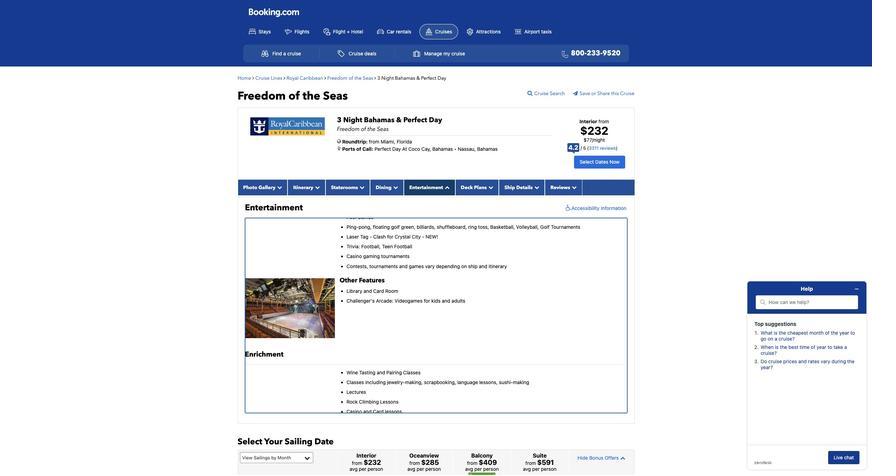 Task type: describe. For each thing, give the bounding box(es) containing it.
cruise for cruise lines
[[255, 75, 270, 81]]

billiards,
[[417, 224, 436, 230]]

jewelry-
[[387, 379, 405, 385]]

miami,
[[381, 138, 396, 144]]

person for $409
[[483, 466, 499, 472]]

basketball,
[[490, 224, 515, 230]]

/ inside 4.2 / 5 ( 3311 reviews )
[[581, 145, 582, 151]]

attractions link
[[461, 24, 506, 39]]

of down roundtrip:
[[356, 146, 361, 152]]

per for $232
[[359, 466, 366, 472]]

accessibility
[[572, 205, 600, 211]]

freedom inside 3 night bahamas & perfect day freedom of the seas
[[337, 125, 360, 133]]

chess,
[[503, 208, 518, 214]]

games
[[409, 263, 424, 269]]

itinerary button
[[288, 180, 326, 195]]

person for $285
[[426, 466, 441, 472]]

entertainment inside dropdown button
[[409, 184, 443, 191]]

seas inside 3 night bahamas & perfect day freedom of the seas
[[377, 125, 389, 133]]

and right kids
[[442, 298, 450, 304]]

0 horizontal spatial classes
[[347, 379, 364, 385]]

pool
[[347, 214, 356, 220]]

sailing
[[285, 436, 313, 447]]

suite
[[533, 452, 547, 459]]

interior from $232 $77 / night
[[580, 118, 609, 143]]

contests,
[[347, 263, 368, 269]]

ship
[[468, 263, 478, 269]]

features
[[359, 276, 385, 285]]

find a cruise
[[272, 50, 301, 56]]

paper plane image
[[573, 91, 580, 96]]

lessons
[[380, 399, 399, 405]]

bahamas inside 3 night bahamas & perfect day freedom of the seas
[[364, 115, 395, 125]]

perfect for 3 night bahamas & perfect day freedom of the seas
[[404, 115, 427, 125]]

booking.com home image
[[249, 8, 299, 17]]

trivia: football, teen football
[[347, 244, 412, 249]]

search
[[550, 90, 565, 97]]

cruises link
[[420, 24, 458, 39]]

or
[[592, 90, 596, 97]]

angle right image for cruise
[[284, 75, 285, 80]]

share
[[598, 90, 610, 97]]

hotel
[[351, 28, 363, 34]]

night for 3 night bahamas & perfect day freedom of the seas
[[343, 115, 362, 125]]

kids
[[432, 298, 441, 304]]

avg for $591
[[523, 466, 531, 472]]

shuffleboard,
[[437, 224, 467, 230]]

save or share this cruise link
[[573, 90, 635, 97]]

$409
[[479, 458, 497, 466]]

itinerary
[[293, 184, 313, 191]]

select          dates now link
[[574, 156, 625, 168]]

chevron down image for photo gallery
[[276, 185, 282, 190]]

photo gallery button
[[238, 180, 288, 195]]

stays link
[[243, 24, 276, 39]]

casino gaming tournaments
[[347, 253, 410, 259]]

angle right image for royal
[[324, 75, 326, 80]]

my
[[444, 50, 450, 56]]

sailings
[[254, 455, 270, 460]]

deck plans
[[461, 184, 487, 191]]

games
[[358, 214, 373, 220]]

lines
[[271, 75, 282, 81]]

cruise for find a cruise
[[287, 50, 301, 56]]

game
[[585, 208, 598, 214]]

of inside 3 night bahamas & perfect day freedom of the seas
[[361, 125, 366, 133]]

ports
[[342, 146, 355, 152]]

cruise right this
[[620, 90, 635, 97]]

person for $591
[[541, 466, 557, 472]]

bahamas right nassau, at the right top
[[477, 146, 498, 152]]

1 vertical spatial for
[[424, 298, 430, 304]]

and down features
[[364, 288, 372, 294]]

and up including in the left of the page
[[377, 369, 385, 375]]

hide bonus offers
[[578, 455, 619, 461]]

pairing
[[387, 369, 402, 375]]

recommended image
[[469, 473, 496, 475]]

0 vertical spatial freedom of the seas
[[327, 75, 373, 81]]

night for 3 night bahamas & perfect day
[[381, 75, 394, 81]]

florida
[[397, 138, 412, 144]]

toss,
[[478, 224, 489, 230]]

oceanview
[[410, 452, 439, 459]]

dining
[[376, 184, 392, 191]]

airport taxis link
[[509, 24, 557, 39]]

rentals
[[396, 28, 411, 34]]

karaoke,
[[564, 208, 583, 214]]

golf
[[391, 224, 400, 230]]

offers
[[605, 455, 619, 461]]

contests & games: scavenger hunts, juggling lessons, backgammon, chess, board/card games, karaoke, game shows, pool games
[[347, 208, 615, 220]]

flight + hotel link
[[318, 24, 369, 39]]

per for $285
[[417, 466, 424, 472]]

0 horizontal spatial seas
[[323, 88, 348, 104]]

chevron down image for itinerary
[[313, 185, 320, 190]]

cruises
[[435, 28, 452, 34]]

chevron up image for hide bonus offers
[[619, 455, 626, 460]]

including
[[365, 379, 386, 385]]

person for $232
[[368, 466, 383, 472]]

gallery
[[259, 184, 276, 191]]

card for lessons
[[373, 409, 384, 415]]

green,
[[401, 224, 416, 230]]

1 angle right image from the left
[[252, 75, 254, 80]]

avg for $285
[[408, 466, 415, 472]]

board/card
[[519, 208, 545, 214]]

1 horizontal spatial the
[[355, 75, 362, 81]]

car rentals
[[387, 28, 411, 34]]

airport taxis
[[525, 28, 552, 34]]

3 for 3 night bahamas & perfect day freedom of the seas
[[337, 115, 342, 125]]

your
[[264, 436, 283, 447]]

taxis
[[541, 28, 552, 34]]

tournaments
[[551, 224, 580, 230]]

day for 3 night bahamas & perfect day
[[438, 75, 446, 81]]

of left angle right image
[[349, 75, 353, 81]]

suite from $591 avg per person
[[523, 452, 557, 472]]

800-233-9520 link
[[559, 48, 621, 59]]

1 - from the left
[[370, 234, 372, 240]]

freedom of the seas main content
[[234, 70, 638, 475]]

room
[[385, 288, 398, 294]]

tag
[[360, 234, 368, 240]]

royal
[[287, 75, 299, 81]]

card for room
[[373, 288, 384, 294]]

car rentals link
[[372, 24, 417, 39]]

800-233-9520
[[571, 48, 621, 58]]

lessons, for sushi-
[[479, 379, 498, 385]]

and right "ship"
[[479, 263, 487, 269]]

bonus
[[590, 455, 604, 461]]

2 vertical spatial day
[[392, 146, 401, 152]]

2 - from the left
[[422, 234, 424, 240]]

globe image
[[337, 139, 341, 144]]

now
[[610, 159, 620, 165]]

cruise lines link
[[255, 75, 282, 81]]

pong,
[[359, 224, 372, 230]]

vary
[[425, 263, 435, 269]]

save or share this cruise
[[580, 90, 635, 97]]

night
[[594, 137, 605, 143]]

1 vertical spatial entertainment
[[245, 202, 303, 213]]

4.2
[[569, 144, 578, 151]]

of down royal
[[289, 88, 300, 104]]

day for 3 night bahamas & perfect day freedom of the seas
[[429, 115, 442, 125]]

0 vertical spatial for
[[387, 234, 393, 240]]

per for $591
[[532, 466, 540, 472]]

chevron down image for dining
[[392, 185, 398, 190]]

save
[[580, 90, 590, 97]]

1 vertical spatial tournaments
[[370, 263, 398, 269]]

3311 reviews link
[[589, 145, 616, 151]]



Task type: locate. For each thing, give the bounding box(es) containing it.
tasting
[[359, 369, 376, 375]]

royal caribbean
[[287, 75, 323, 81]]

cruise left search
[[534, 90, 549, 97]]

chevron up image inside hide bonus offers link
[[619, 455, 626, 460]]

perfect down manage
[[421, 75, 436, 81]]

2 horizontal spatial &
[[417, 75, 420, 81]]

on
[[461, 263, 467, 269]]

gaming
[[363, 253, 380, 259]]

day down manage my cruise dropdown button
[[438, 75, 446, 81]]

person inside the suite from $591 avg per person
[[541, 466, 557, 472]]

1 chevron down image from the left
[[276, 185, 282, 190]]

lessons, left sushi-
[[479, 379, 498, 385]]

& inside the contests & games: scavenger hunts, juggling lessons, backgammon, chess, board/card games, karaoke, game shows, pool games
[[368, 208, 372, 214]]

casino for casino gaming tournaments
[[347, 253, 362, 259]]

0 horizontal spatial angle right image
[[252, 75, 254, 80]]

the up roundtrip: from miami, florida
[[368, 125, 376, 133]]

attractions
[[476, 28, 501, 34]]

of up roundtrip:
[[361, 125, 366, 133]]

angle right image right lines at the left top of the page
[[284, 75, 285, 80]]

casino down rock
[[347, 409, 362, 415]]

1 horizontal spatial -
[[422, 234, 424, 240]]

for
[[387, 234, 393, 240], [424, 298, 430, 304]]

freedom of the seas
[[327, 75, 373, 81], [238, 88, 348, 104]]

cruise left lines at the left top of the page
[[255, 75, 270, 81]]

1 horizontal spatial lessons,
[[479, 379, 498, 385]]

1 vertical spatial perfect
[[404, 115, 427, 125]]

find a cruise link
[[254, 47, 309, 60]]

the left angle right image
[[355, 75, 362, 81]]

view sailings by month link
[[240, 452, 313, 463]]

2 vertical spatial perfect
[[375, 146, 391, 152]]

from inside the suite from $591 avg per person
[[526, 460, 536, 466]]

1 vertical spatial card
[[373, 409, 384, 415]]

0 vertical spatial $232
[[580, 124, 609, 137]]

3 angle right image from the left
[[324, 75, 326, 80]]

chevron down image up wheelchair image in the right of the page
[[570, 185, 577, 190]]

avg down interior
[[350, 466, 358, 472]]

select for select          dates now
[[580, 159, 594, 165]]

chevron down image for staterooms
[[358, 185, 365, 190]]

person down suite
[[541, 466, 557, 472]]

2 chevron down image from the left
[[313, 185, 320, 190]]

& up games
[[368, 208, 372, 214]]

cruise lines
[[255, 75, 282, 81]]

from down suite
[[526, 460, 536, 466]]

chevron up image
[[443, 185, 450, 190], [619, 455, 626, 460]]

from right interior
[[599, 118, 609, 124]]

chevron up image for entertainment
[[443, 185, 450, 190]]

0 vertical spatial tournaments
[[381, 253, 410, 259]]

0 horizontal spatial 3
[[337, 115, 342, 125]]

1 horizontal spatial for
[[424, 298, 430, 304]]

4.2 / 5 ( 3311 reviews )
[[569, 144, 618, 151]]

0 horizontal spatial cruise
[[287, 50, 301, 56]]

ports of call: perfect day at coco cay, bahamas • nassau, bahamas
[[342, 146, 498, 152]]

per inside the interior from $232 avg per person
[[359, 466, 366, 472]]

chevron down image for reviews
[[570, 185, 577, 190]]

1 horizontal spatial chevron down image
[[487, 185, 494, 190]]

2 vertical spatial seas
[[377, 125, 389, 133]]

details
[[516, 184, 533, 191]]

deals
[[365, 50, 377, 56]]

city
[[412, 234, 421, 240]]

1 vertical spatial chevron up image
[[619, 455, 626, 460]]

$285
[[421, 458, 439, 466]]

for left kids
[[424, 298, 430, 304]]

wine
[[347, 369, 358, 375]]

1 horizontal spatial cruise
[[452, 50, 465, 56]]

$232 for interior from $232 $77 / night
[[580, 124, 609, 137]]

entertainment button
[[404, 180, 455, 195]]

from up the call:
[[369, 138, 379, 144]]

2 cruise from the left
[[452, 50, 465, 56]]

cruise inside manage my cruise dropdown button
[[452, 50, 465, 56]]

deck plans button
[[455, 180, 499, 195]]

1 horizontal spatial night
[[381, 75, 394, 81]]

language
[[458, 379, 478, 385]]

cruise inside find a cruise link
[[287, 50, 301, 56]]

person down interior
[[368, 466, 383, 472]]

0 vertical spatial classes
[[403, 369, 421, 375]]

0 vertical spatial lessons,
[[451, 208, 469, 214]]

wine tasting and pairing classes
[[347, 369, 421, 375]]

chevron down image inside ship details dropdown button
[[533, 185, 539, 190]]

bahamas left •
[[433, 146, 453, 152]]

floating
[[373, 224, 390, 230]]

person inside "balcony from $409 avg per person"
[[483, 466, 499, 472]]

select up view
[[238, 436, 262, 447]]

avg up recommended image
[[465, 466, 473, 472]]

entertainment down "gallery"
[[245, 202, 303, 213]]

casino
[[347, 253, 362, 259], [347, 409, 362, 415]]

bahamas right angle right image
[[395, 75, 415, 81]]

freedom of the seas left angle right image
[[327, 75, 373, 81]]

seas down freedom of the seas link
[[323, 88, 348, 104]]

staterooms button
[[326, 180, 370, 195]]

reviews
[[551, 184, 570, 191]]

0 vertical spatial the
[[355, 75, 362, 81]]

- right city
[[422, 234, 424, 240]]

cruise for cruise search
[[534, 90, 549, 97]]

card up arcade:
[[373, 288, 384, 294]]

day left the at
[[392, 146, 401, 152]]

cruise for cruise deals
[[349, 50, 363, 56]]

/ left 5
[[581, 145, 582, 151]]

other
[[340, 276, 357, 285]]

1 horizontal spatial &
[[396, 115, 402, 125]]

from down balcony
[[467, 460, 478, 466]]

card down rock climbing lessons
[[373, 409, 384, 415]]

1 horizontal spatial 3
[[377, 75, 380, 81]]

chevron up image inside the entertainment dropdown button
[[443, 185, 450, 190]]

the inside 3 night bahamas & perfect day freedom of the seas
[[368, 125, 376, 133]]

1 chevron down image from the left
[[392, 185, 398, 190]]

5
[[583, 145, 586, 151]]

-
[[370, 234, 372, 240], [422, 234, 424, 240]]

laser
[[347, 234, 359, 240]]

2 casino from the top
[[347, 409, 362, 415]]

4 avg from the left
[[523, 466, 531, 472]]

2 avg from the left
[[408, 466, 415, 472]]

select inside select          dates now link
[[580, 159, 594, 165]]

avg inside "balcony from $409 avg per person"
[[465, 466, 473, 472]]

0 horizontal spatial -
[[370, 234, 372, 240]]

cruise search link
[[528, 90, 572, 97]]

0 horizontal spatial chevron up image
[[443, 185, 450, 190]]

chevron down image left the ship
[[487, 185, 494, 190]]

seas
[[363, 75, 373, 81], [323, 88, 348, 104], [377, 125, 389, 133]]

lessons, for backgammon,
[[451, 208, 469, 214]]

classes including jewelry-making, scrapbooking, language lessons, sushi-making
[[347, 379, 529, 385]]

3311
[[589, 145, 599, 151]]

cruise
[[349, 50, 363, 56], [255, 75, 270, 81], [534, 90, 549, 97], [620, 90, 635, 97]]

avg
[[350, 466, 358, 472], [408, 466, 415, 472], [465, 466, 473, 472], [523, 466, 531, 472]]

perfect down miami,
[[375, 146, 391, 152]]

from down interior
[[352, 460, 362, 466]]

juggling
[[432, 208, 449, 214]]

& down travel menu navigation
[[417, 75, 420, 81]]

1 horizontal spatial classes
[[403, 369, 421, 375]]

seas up miami,
[[377, 125, 389, 133]]

chevron down image inside photo gallery dropdown button
[[276, 185, 282, 190]]

from inside "balcony from $409 avg per person"
[[467, 460, 478, 466]]

interior
[[580, 118, 597, 124]]

from inside the interior from $232 avg per person
[[352, 460, 362, 466]]

1 horizontal spatial angle right image
[[284, 75, 285, 80]]

3 night bahamas & perfect day
[[377, 75, 446, 81]]

2 horizontal spatial seas
[[377, 125, 389, 133]]

hide bonus offers link
[[571, 452, 633, 464]]

9520
[[603, 48, 621, 58]]

chevron down image
[[276, 185, 282, 190], [313, 185, 320, 190], [358, 185, 365, 190], [533, 185, 539, 190], [570, 185, 577, 190]]

chevron down image inside reviews dropdown button
[[570, 185, 577, 190]]

1 vertical spatial freedom
[[238, 88, 286, 104]]

angle right image right caribbean
[[324, 75, 326, 80]]

perfect inside 3 night bahamas & perfect day freedom of the seas
[[404, 115, 427, 125]]

manage my cruise button
[[406, 47, 473, 60]]

per inside "balcony from $409 avg per person"
[[475, 466, 482, 472]]

0 horizontal spatial night
[[343, 115, 362, 125]]

freedom of the seas down royal
[[238, 88, 348, 104]]

flight
[[333, 28, 346, 34]]

select for select your sailing date
[[238, 436, 262, 447]]

0 vertical spatial seas
[[363, 75, 373, 81]]

chevron down image
[[392, 185, 398, 190], [487, 185, 494, 190]]

roundtrip:
[[342, 138, 368, 144]]

freedom
[[327, 75, 348, 81], [238, 88, 286, 104], [337, 125, 360, 133]]

day up cay,
[[429, 115, 442, 125]]

0 vertical spatial card
[[373, 288, 384, 294]]

per inside oceanview from $285 avg per person
[[417, 466, 424, 472]]

wheelchair image
[[564, 205, 572, 212]]

1 per from the left
[[359, 466, 366, 472]]

from
[[599, 118, 609, 124], [369, 138, 379, 144], [352, 460, 362, 466], [410, 460, 420, 466], [467, 460, 478, 466], [526, 460, 536, 466]]

volleyball,
[[516, 224, 539, 230]]

1 vertical spatial day
[[429, 115, 442, 125]]

travel menu navigation
[[243, 44, 629, 62]]

0 vertical spatial 3
[[377, 75, 380, 81]]

3 chevron down image from the left
[[358, 185, 365, 190]]

0 vertical spatial night
[[381, 75, 394, 81]]

chevron down image for ship details
[[533, 185, 539, 190]]

avg inside the interior from $232 avg per person
[[350, 466, 358, 472]]

dining button
[[370, 180, 404, 195]]

0 horizontal spatial $232
[[364, 458, 381, 466]]

1 vertical spatial &
[[396, 115, 402, 125]]

freedom up roundtrip:
[[337, 125, 360, 133]]

1 person from the left
[[368, 466, 383, 472]]

flights
[[295, 28, 309, 34]]

avg left $591
[[523, 466, 531, 472]]

per down oceanview
[[417, 466, 424, 472]]

2 angle right image from the left
[[284, 75, 285, 80]]

freedom down cruise lines link
[[238, 88, 286, 104]]

0 horizontal spatial /
[[581, 145, 582, 151]]

seas left angle right image
[[363, 75, 373, 81]]

making
[[513, 379, 529, 385]]

chevron down image inside dining dropdown button
[[392, 185, 398, 190]]

from down oceanview
[[410, 460, 420, 466]]

0 vertical spatial perfect
[[421, 75, 436, 81]]

0 vertical spatial /
[[592, 137, 594, 143]]

& up florida
[[396, 115, 402, 125]]

0 horizontal spatial for
[[387, 234, 393, 240]]

coco
[[408, 146, 420, 152]]

search image
[[528, 90, 534, 96]]

1 vertical spatial 3
[[337, 115, 342, 125]]

3 up globe icon
[[337, 115, 342, 125]]

casino for casino and card lessons
[[347, 409, 362, 415]]

the
[[355, 75, 362, 81], [303, 88, 320, 104], [368, 125, 376, 133]]

angle right image right home
[[252, 75, 254, 80]]

itinerary
[[489, 263, 507, 269]]

0 vertical spatial casino
[[347, 253, 362, 259]]

1 horizontal spatial chevron up image
[[619, 455, 626, 460]]

1 vertical spatial freedom of the seas
[[238, 88, 348, 104]]

chevron down image up scavenger
[[392, 185, 398, 190]]

perfect up florida
[[404, 115, 427, 125]]

stays
[[259, 28, 271, 34]]

chevron down image for deck plans
[[487, 185, 494, 190]]

bahamas up roundtrip: from miami, florida
[[364, 115, 395, 125]]

entertainment up hunts,
[[409, 184, 443, 191]]

$232 inside interior from $232 $77 / night
[[580, 124, 609, 137]]

2 vertical spatial the
[[368, 125, 376, 133]]

/ inside interior from $232 $77 / night
[[592, 137, 594, 143]]

avg for $232
[[350, 466, 358, 472]]

cruise inside travel menu navigation
[[349, 50, 363, 56]]

lessons, inside the contests & games: scavenger hunts, juggling lessons, backgammon, chess, board/card games, karaoke, game shows, pool games
[[451, 208, 469, 214]]

lessons, up ping-pong, floating golf green, billiards, shuffleboard, ring toss, basketball, volleyball, golf tournaments
[[451, 208, 469, 214]]

1 horizontal spatial entertainment
[[409, 184, 443, 191]]

1 horizontal spatial /
[[592, 137, 594, 143]]

teen
[[382, 244, 393, 249]]

select down (
[[580, 159, 594, 165]]

arcade:
[[376, 298, 393, 304]]

caribbean
[[300, 75, 323, 81]]

3 avg from the left
[[465, 466, 473, 472]]

angle right image
[[252, 75, 254, 80], [284, 75, 285, 80], [324, 75, 326, 80]]

/ up 4.2 / 5 ( 3311 reviews )
[[592, 137, 594, 143]]

cruise right the 'a'
[[287, 50, 301, 56]]

& for 3 night bahamas & perfect day freedom of the seas
[[396, 115, 402, 125]]

per down suite
[[532, 466, 540, 472]]

1 horizontal spatial select
[[580, 159, 594, 165]]

hunts,
[[416, 208, 430, 214]]

accessibility information link
[[564, 205, 627, 212]]

1 vertical spatial night
[[343, 115, 362, 125]]

2 vertical spatial freedom
[[337, 125, 360, 133]]

2 horizontal spatial angle right image
[[324, 75, 326, 80]]

royal caribbean image
[[250, 117, 325, 136]]

2 vertical spatial &
[[368, 208, 372, 214]]

233-
[[587, 48, 603, 58]]

cruise left deals
[[349, 50, 363, 56]]

and left games
[[399, 263, 408, 269]]

classes up making,
[[403, 369, 421, 375]]

3 per from the left
[[475, 466, 482, 472]]

0 horizontal spatial &
[[368, 208, 372, 214]]

lessons,
[[451, 208, 469, 214], [479, 379, 498, 385]]

avg inside the suite from $591 avg per person
[[523, 466, 531, 472]]

casino down trivia:
[[347, 253, 362, 259]]

chevron down image inside deck plans "dropdown button"
[[487, 185, 494, 190]]

tournaments down football
[[381, 253, 410, 259]]

person inside oceanview from $285 avg per person
[[426, 466, 441, 472]]

0 vertical spatial freedom
[[327, 75, 348, 81]]

0 horizontal spatial the
[[303, 88, 320, 104]]

from for roundtrip: from miami, florida
[[369, 138, 379, 144]]

1 vertical spatial select
[[238, 436, 262, 447]]

laser tag - clash for crystal city - new!
[[347, 234, 438, 240]]

ring
[[468, 224, 477, 230]]

ping-
[[347, 224, 359, 230]]

per up recommended image
[[475, 466, 482, 472]]

person down oceanview
[[426, 466, 441, 472]]

by
[[271, 455, 276, 460]]

cruise right my
[[452, 50, 465, 56]]

chevron down image left itinerary
[[276, 185, 282, 190]]

1 cruise from the left
[[287, 50, 301, 56]]

0 horizontal spatial entertainment
[[245, 202, 303, 213]]

4 person from the left
[[541, 466, 557, 472]]

0 vertical spatial entertainment
[[409, 184, 443, 191]]

& inside 3 night bahamas & perfect day freedom of the seas
[[396, 115, 402, 125]]

cruise for manage my cruise
[[452, 50, 465, 56]]

cruise deals
[[349, 50, 377, 56]]

3 inside 3 night bahamas & perfect day freedom of the seas
[[337, 115, 342, 125]]

from for interior from $232 $77 / night
[[599, 118, 609, 124]]

library
[[347, 288, 362, 294]]

tournaments down casino gaming tournaments
[[370, 263, 398, 269]]

per for $409
[[475, 466, 482, 472]]

1 vertical spatial casino
[[347, 409, 362, 415]]

$232 for interior from $232 avg per person
[[364, 458, 381, 466]]

day inside 3 night bahamas & perfect day freedom of the seas
[[429, 115, 442, 125]]

0 horizontal spatial select
[[238, 436, 262, 447]]

- right tag
[[370, 234, 372, 240]]

0 vertical spatial select
[[580, 159, 594, 165]]

from for balcony from $409 avg per person
[[467, 460, 478, 466]]

2 chevron down image from the left
[[487, 185, 494, 190]]

1 vertical spatial /
[[581, 145, 582, 151]]

2 person from the left
[[426, 466, 441, 472]]

chevron up image left the deck
[[443, 185, 450, 190]]

3
[[377, 75, 380, 81], [337, 115, 342, 125]]

select your sailing date
[[238, 436, 334, 447]]

chevron down image left staterooms on the top of page
[[313, 185, 320, 190]]

angle right image
[[374, 75, 376, 80]]

1 avg from the left
[[350, 466, 358, 472]]

from for suite from $591 avg per person
[[526, 460, 536, 466]]

0 vertical spatial day
[[438, 75, 446, 81]]

4 per from the left
[[532, 466, 540, 472]]

hide
[[578, 455, 588, 461]]

3 for 3 night bahamas & perfect day
[[377, 75, 380, 81]]

football
[[394, 244, 412, 249]]

$232 inside the interior from $232 avg per person
[[364, 458, 381, 466]]

4 chevron down image from the left
[[533, 185, 539, 190]]

chevron down image left dining
[[358, 185, 365, 190]]

date
[[315, 436, 334, 447]]

1 casino from the top
[[347, 253, 362, 259]]

night up roundtrip:
[[343, 115, 362, 125]]

day
[[438, 75, 446, 81], [429, 115, 442, 125], [392, 146, 401, 152]]

for up 'teen'
[[387, 234, 393, 240]]

view
[[242, 455, 253, 460]]

0 vertical spatial &
[[417, 75, 420, 81]]

freedom of the seas link
[[327, 75, 374, 81]]

1 vertical spatial $232
[[364, 458, 381, 466]]

perfect for 3 night bahamas & perfect day
[[421, 75, 436, 81]]

night inside 3 night bahamas & perfect day freedom of the seas
[[343, 115, 362, 125]]

from inside interior from $232 $77 / night
[[599, 118, 609, 124]]

chevron down image up board/card
[[533, 185, 539, 190]]

night right angle right image
[[381, 75, 394, 81]]

3 right angle right image
[[377, 75, 380, 81]]

& for 3 night bahamas & perfect day
[[417, 75, 420, 81]]

avg for $409
[[465, 466, 473, 472]]

and down 'climbing'
[[363, 409, 372, 415]]

freedom right caribbean
[[327, 75, 348, 81]]

2 horizontal spatial the
[[368, 125, 376, 133]]

card
[[373, 288, 384, 294], [373, 409, 384, 415]]

from for interior from $232 avg per person
[[352, 460, 362, 466]]

0 vertical spatial chevron up image
[[443, 185, 450, 190]]

chevron up image right bonus
[[619, 455, 626, 460]]

chevron down image inside staterooms dropdown button
[[358, 185, 365, 190]]

1 horizontal spatial $232
[[580, 124, 609, 137]]

person inside the interior from $232 avg per person
[[368, 466, 383, 472]]

1 horizontal spatial seas
[[363, 75, 373, 81]]

$591
[[537, 458, 554, 466]]

select          dates now
[[580, 159, 620, 165]]

0 horizontal spatial chevron down image
[[392, 185, 398, 190]]

0 horizontal spatial lessons,
[[451, 208, 469, 214]]

3 person from the left
[[483, 466, 499, 472]]

scavenger
[[391, 208, 415, 214]]

/
[[592, 137, 594, 143], [581, 145, 582, 151]]

person up recommended image
[[483, 466, 499, 472]]

map marker image
[[338, 146, 341, 151]]

1 vertical spatial lessons,
[[479, 379, 498, 385]]

from for oceanview from $285 avg per person
[[410, 460, 420, 466]]

chevron down image inside itinerary dropdown button
[[313, 185, 320, 190]]

per down interior
[[359, 466, 366, 472]]

challenger's arcade: videogames for kids and adults
[[347, 298, 465, 304]]

rock
[[347, 399, 358, 405]]

per inside the suite from $591 avg per person
[[532, 466, 540, 472]]

1 vertical spatial the
[[303, 88, 320, 104]]

dates
[[595, 159, 608, 165]]

from inside oceanview from $285 avg per person
[[410, 460, 420, 466]]

2 per from the left
[[417, 466, 424, 472]]

avg down oceanview
[[408, 466, 415, 472]]

the down caribbean
[[303, 88, 320, 104]]

classes up lectures
[[347, 379, 364, 385]]

1 vertical spatial seas
[[323, 88, 348, 104]]

5 chevron down image from the left
[[570, 185, 577, 190]]

1 vertical spatial classes
[[347, 379, 364, 385]]

avg inside oceanview from $285 avg per person
[[408, 466, 415, 472]]



Task type: vqa. For each thing, say whether or not it's contained in the screenshot.


